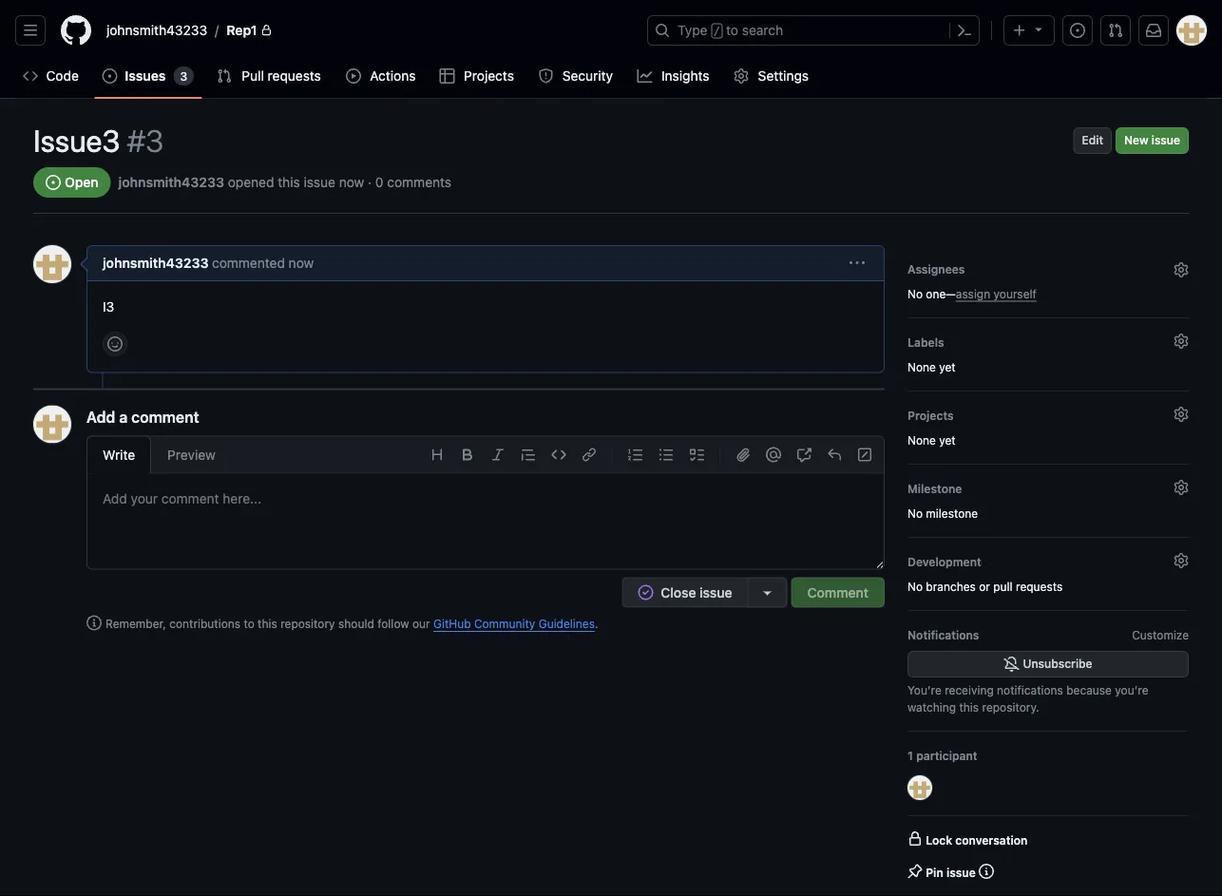 Task type: describe. For each thing, give the bounding box(es) containing it.
unsubscribe button
[[908, 651, 1189, 678]]

johnsmith43233 for johnsmith43233 opened this issue now · 0 comments
[[118, 174, 224, 190]]

issue3
[[33, 123, 120, 159]]

guidelines
[[539, 618, 595, 631]]

up to 3 issues can be pinned and they will appear publicly at the top of the issues page image
[[979, 864, 995, 880]]

issue for new issue
[[1152, 134, 1181, 147]]

add a comment element
[[87, 406, 885, 608]]

show options image
[[850, 256, 865, 271]]

@johnsmith43233 image
[[33, 406, 71, 444]]

i3
[[103, 299, 114, 314]]

milestone
[[908, 482, 963, 495]]

issue for pin issue
[[947, 866, 976, 880]]

lock conversation button
[[908, 832, 1028, 849]]

insights link
[[630, 62, 719, 90]]

1
[[908, 749, 914, 763]]

no for no one— assign yourself
[[908, 287, 923, 300]]

add a comment tab list
[[87, 436, 232, 474]]

projects inside popup button
[[908, 409, 954, 422]]

follow
[[378, 618, 409, 631]]

johnsmith43233 /
[[106, 22, 219, 38]]

github community guidelines link
[[434, 618, 595, 631]]

projects button
[[908, 403, 1189, 428]]

write
[[103, 447, 135, 463]]

search
[[742, 22, 784, 38]]

pin image
[[908, 864, 923, 880]]

no milestone
[[908, 507, 978, 520]]

homepage image
[[61, 15, 91, 46]]

milestone button
[[908, 476, 1189, 501]]

new issue
[[1125, 134, 1181, 147]]

new
[[1125, 134, 1149, 147]]

pull requests link
[[209, 62, 331, 90]]

repository
[[281, 618, 335, 631]]

no for no branches or pull requests
[[908, 580, 923, 593]]

1 vertical spatial this
[[258, 618, 277, 631]]

1 horizontal spatial now
[[339, 174, 364, 190]]

opened
[[228, 174, 274, 190]]

preview
[[168, 447, 216, 463]]

comment for a
[[131, 408, 199, 426]]

remember, contributions to this repository should follow     our github community guidelines .
[[106, 618, 599, 631]]

comment
[[808, 585, 869, 600]]

security
[[563, 68, 613, 84]]

yourself
[[994, 287, 1037, 300]]

plus image
[[1013, 23, 1028, 38]]

no one— assign yourself
[[908, 287, 1037, 300]]

cross reference image
[[797, 447, 812, 463]]

to for this
[[244, 618, 255, 631]]

johnsmith43233 for johnsmith43233 commented now
[[103, 255, 209, 271]]

insights
[[662, 68, 710, 84]]

assign
[[956, 287, 991, 300]]

gear image for milestone
[[1174, 480, 1189, 495]]

0 horizontal spatial @johnsmith43233 image
[[33, 245, 71, 283]]

actions
[[370, 68, 416, 84]]

lock
[[926, 834, 953, 847]]

1 vertical spatial issue opened image
[[46, 175, 61, 190]]

quote image
[[521, 447, 536, 463]]

1 horizontal spatial this
[[278, 174, 300, 190]]

gear image inside settings link
[[734, 68, 749, 84]]

now link
[[289, 255, 314, 271]]

projects inside 'link'
[[464, 68, 514, 84]]

add a comment
[[87, 408, 199, 426]]

type / to search
[[678, 22, 784, 38]]

lock conversation
[[926, 834, 1028, 847]]

pin
[[926, 866, 944, 880]]

close
[[661, 585, 696, 600]]

pull requests
[[242, 68, 321, 84]]

contributions
[[169, 618, 241, 631]]

0 vertical spatial issue opened image
[[1071, 23, 1086, 38]]

bell slash image
[[1004, 657, 1020, 672]]

add for add your comment here...
[[103, 491, 127, 507]]

pin issue button
[[908, 864, 976, 881]]

projects link
[[432, 62, 523, 90]]

play image
[[346, 68, 361, 84]]

  text field inside add a comment element
[[87, 474, 884, 569]]

this inside you're receiving notifications because you're watching this repository.
[[960, 701, 979, 714]]

gear image for development
[[1174, 553, 1189, 569]]

assignees button
[[908, 257, 1189, 281]]

link image
[[582, 447, 597, 463]]

should
[[338, 618, 374, 631]]

or
[[980, 580, 991, 593]]

list ordered image
[[628, 447, 644, 463]]

participant
[[917, 749, 978, 763]]

conversation
[[956, 834, 1028, 847]]

edit button
[[1074, 127, 1112, 154]]

code image
[[23, 68, 38, 84]]

notifications
[[997, 684, 1064, 697]]

pin issue
[[926, 866, 976, 880]]

.
[[595, 618, 599, 631]]

select projects element
[[908, 403, 1189, 449]]

command palette image
[[957, 23, 973, 38]]

here...
[[223, 491, 262, 507]]

assign yourself button
[[956, 285, 1037, 302]]

to for search
[[727, 22, 739, 38]]

code image
[[551, 447, 567, 463]]

list unordered image
[[659, 447, 674, 463]]

add for add a comment
[[87, 408, 115, 426]]

0 vertical spatial johnsmith43233 link
[[99, 15, 215, 46]]

pull
[[242, 68, 264, 84]]

you're receiving notifications because you're watching this repository.
[[908, 684, 1149, 714]]

info image
[[87, 616, 102, 631]]

your
[[131, 491, 158, 507]]

labels button
[[908, 330, 1189, 355]]

table image
[[440, 68, 455, 84]]

customize
[[1133, 628, 1189, 642]]

0 vertical spatial requests
[[268, 68, 321, 84]]

·
[[368, 174, 372, 190]]

close issue button
[[622, 578, 748, 608]]

watching
[[908, 701, 957, 714]]

because
[[1067, 684, 1112, 697]]

mention image
[[766, 447, 782, 463]]



Task type: vqa. For each thing, say whether or not it's contained in the screenshot.
the Add a comment
yes



Task type: locate. For each thing, give the bounding box(es) containing it.
2 vertical spatial no
[[908, 580, 923, 593]]

community
[[474, 618, 536, 631]]

0 vertical spatial to
[[727, 22, 739, 38]]

/ inside 'type / to search'
[[714, 25, 721, 38]]

johnsmith43233 inside johnsmith43233 /
[[106, 22, 207, 38]]

up to 3 issues can be pinned and they will appear publicly at the top of the issues page element
[[979, 864, 995, 880]]

  text field
[[87, 474, 884, 569]]

settings
[[758, 68, 809, 84]]

issue left "up to 3 issues can be pinned and they will appear publicly at the top of the issues page" element
[[947, 866, 976, 880]]

development
[[908, 555, 982, 569]]

notifications
[[908, 628, 980, 642]]

comment up add a comment tab list at the left of the page
[[131, 408, 199, 426]]

add or remove reactions element
[[103, 332, 127, 357]]

0 vertical spatial add
[[87, 408, 115, 426]]

2 none from the top
[[908, 434, 936, 447]]

bold image
[[460, 447, 475, 463]]

add left "your"
[[103, 491, 127, 507]]

1 no from the top
[[908, 287, 923, 300]]

no down the milestone
[[908, 507, 923, 520]]

now
[[339, 174, 364, 190], [289, 255, 314, 271]]

2 gear image from the top
[[1174, 334, 1189, 349]]

requests down development popup button
[[1016, 580, 1063, 593]]

projects right table icon
[[464, 68, 514, 84]]

none for labels
[[908, 360, 936, 374]]

lock image
[[908, 832, 923, 847]]

1 horizontal spatial @johnsmith43233 image
[[908, 776, 933, 801]]

gear image for labels
[[1174, 334, 1189, 349]]

/ for type
[[714, 25, 721, 38]]

0 horizontal spatial requests
[[268, 68, 321, 84]]

requests right 'pull'
[[268, 68, 321, 84]]

issue left the ·
[[304, 174, 336, 190]]

issue3 #3
[[33, 123, 164, 159]]

1 vertical spatial johnsmith43233
[[118, 174, 224, 190]]

settings link
[[727, 62, 818, 90]]

johnsmith43233 link for commented
[[103, 255, 209, 271]]

issue opened image
[[102, 68, 117, 84]]

now right commented
[[289, 255, 314, 271]]

gear image inside milestone popup button
[[1174, 480, 1189, 495]]

link issues element
[[908, 550, 1189, 595]]

johnsmith43233 for johnsmith43233 /
[[106, 22, 207, 38]]

comment button
[[792, 578, 885, 608]]

type
[[678, 22, 708, 38]]

1 vertical spatial now
[[289, 255, 314, 271]]

issue inside add a comment element
[[700, 585, 733, 600]]

/ right the "type"
[[714, 25, 721, 38]]

/ inside johnsmith43233 /
[[215, 22, 219, 38]]

2 vertical spatial gear image
[[1174, 407, 1189, 422]]

code link
[[15, 62, 87, 90]]

issue opened image
[[1071, 23, 1086, 38], [46, 175, 61, 190]]

issue right close
[[700, 585, 733, 600]]

1 vertical spatial gear image
[[1174, 480, 1189, 495]]

0 vertical spatial none yet
[[908, 360, 956, 374]]

issue opened image left open
[[46, 175, 61, 190]]

commented
[[212, 255, 285, 271]]

this
[[278, 174, 300, 190], [258, 618, 277, 631], [960, 701, 979, 714]]

@johnsmith43233 image down open
[[33, 245, 71, 283]]

2 vertical spatial johnsmith43233 link
[[103, 255, 209, 271]]

gear image inside labels popup button
[[1174, 334, 1189, 349]]

gear image inside 'projects' popup button
[[1174, 407, 1189, 422]]

code
[[46, 68, 79, 84]]

1 vertical spatial to
[[244, 618, 255, 631]]

graph image
[[638, 68, 653, 84]]

paperclip image
[[736, 447, 751, 463]]

0 vertical spatial @johnsmith43233 image
[[33, 245, 71, 283]]

issue right new
[[1152, 134, 1181, 147]]

add left a
[[87, 408, 115, 426]]

triangle down image
[[1032, 21, 1047, 37]]

requests
[[268, 68, 321, 84], [1016, 580, 1063, 593]]

1 vertical spatial yet
[[940, 434, 956, 447]]

comment
[[131, 408, 199, 426], [161, 491, 219, 507]]

to left search
[[727, 22, 739, 38]]

now left the ·
[[339, 174, 364, 190]]

development button
[[908, 550, 1189, 574]]

comment down preview
[[161, 491, 219, 507]]

rep1 link
[[219, 15, 280, 46]]

gear image for projects
[[1174, 407, 1189, 422]]

write button
[[87, 436, 151, 474]]

assignees
[[908, 262, 966, 276]]

none yet down labels
[[908, 360, 956, 374]]

none yet
[[908, 360, 956, 374], [908, 434, 956, 447]]

1 none from the top
[[908, 360, 936, 374]]

2 horizontal spatial this
[[960, 701, 979, 714]]

no left branches at the bottom of page
[[908, 580, 923, 593]]

remember,
[[106, 618, 166, 631]]

none down labels
[[908, 360, 936, 374]]

1 vertical spatial @johnsmith43233 image
[[908, 776, 933, 801]]

johnsmith43233 up i3
[[103, 255, 209, 271]]

no inside select assignees element
[[908, 287, 923, 300]]

1 none yet from the top
[[908, 360, 956, 374]]

2 vertical spatial johnsmith43233
[[103, 255, 209, 271]]

add
[[87, 408, 115, 426], [103, 491, 127, 507]]

1 horizontal spatial issue opened image
[[1071, 23, 1086, 38]]

labels
[[908, 336, 945, 349]]

0 vertical spatial this
[[278, 174, 300, 190]]

yet for projects
[[940, 434, 956, 447]]

new issue link
[[1116, 127, 1189, 154]]

0 horizontal spatial projects
[[464, 68, 514, 84]]

list containing johnsmith43233 /
[[99, 15, 636, 46]]

1 vertical spatial comment
[[161, 491, 219, 507]]

yet for labels
[[940, 360, 956, 374]]

1 horizontal spatial requests
[[1016, 580, 1063, 593]]

this down receiving
[[960, 701, 979, 714]]

johnsmith43233 link
[[99, 15, 215, 46], [118, 174, 224, 190], [103, 255, 209, 271]]

0 vertical spatial no
[[908, 287, 923, 300]]

0 horizontal spatial issue opened image
[[46, 175, 61, 190]]

0 vertical spatial yet
[[940, 360, 956, 374]]

unsubscribe
[[1024, 657, 1093, 671]]

0 horizontal spatial /
[[215, 22, 219, 38]]

comment for your
[[161, 491, 219, 507]]

0
[[375, 174, 384, 190]]

yet down labels
[[940, 360, 956, 374]]

italic image
[[491, 447, 506, 463]]

reply image
[[827, 447, 842, 463]]

none inside the select projects element
[[908, 434, 936, 447]]

1 participant
[[908, 749, 978, 763]]

you're
[[1116, 684, 1149, 697]]

actions link
[[338, 62, 425, 90]]

git pull request image
[[1109, 23, 1124, 38]]

no left one—
[[908, 287, 923, 300]]

1 vertical spatial requests
[[1016, 580, 1063, 593]]

no for no milestone
[[908, 507, 923, 520]]

0 vertical spatial projects
[[464, 68, 514, 84]]

0 horizontal spatial to
[[244, 618, 255, 631]]

heading image
[[430, 447, 445, 463]]

2 vertical spatial gear image
[[1174, 553, 1189, 569]]

projects
[[464, 68, 514, 84], [908, 409, 954, 422]]

yet up the milestone
[[940, 434, 956, 447]]

one—
[[926, 287, 956, 300]]

1 horizontal spatial to
[[727, 22, 739, 38]]

2 vertical spatial this
[[960, 701, 979, 714]]

johnsmith43233 link down #3
[[118, 174, 224, 190]]

open
[[65, 174, 98, 190]]

#3
[[127, 123, 164, 159]]

branches
[[926, 580, 976, 593]]

issue opened image left git pull request image
[[1071, 23, 1086, 38]]

none yet for projects
[[908, 434, 956, 447]]

0 vertical spatial gear image
[[734, 68, 749, 84]]

yet
[[940, 360, 956, 374], [940, 434, 956, 447]]

johnsmith43233 up "issues"
[[106, 22, 207, 38]]

git pull request image
[[217, 68, 232, 84]]

johnsmith43233 link up i3
[[103, 255, 209, 271]]

gear image for assignees
[[1174, 262, 1189, 278]]

none yet inside the select projects element
[[908, 434, 956, 447]]

none for projects
[[908, 434, 936, 447]]

issue
[[1152, 134, 1181, 147], [304, 174, 336, 190], [700, 585, 733, 600], [947, 866, 976, 880]]

none up the milestone
[[908, 434, 936, 447]]

add or remove reactions image
[[107, 337, 123, 352]]

3 no from the top
[[908, 580, 923, 593]]

pull
[[994, 580, 1013, 593]]

diff ignored image
[[858, 447, 873, 463]]

2 yet from the top
[[940, 434, 956, 447]]

select assignees element
[[908, 257, 1189, 302]]

gear image inside development popup button
[[1174, 553, 1189, 569]]

security link
[[531, 62, 622, 90]]

none yet up the milestone
[[908, 434, 956, 447]]

this right opened
[[278, 174, 300, 190]]

github
[[434, 618, 471, 631]]

projects up the milestone
[[908, 409, 954, 422]]

gear image
[[1174, 262, 1189, 278], [1174, 334, 1189, 349], [1174, 407, 1189, 422]]

no inside link issues element
[[908, 580, 923, 593]]

johnsmith43233 link up "issues"
[[99, 15, 215, 46]]

1 vertical spatial add
[[103, 491, 127, 507]]

requests inside link issues element
[[1016, 580, 1063, 593]]

this left repository
[[258, 618, 277, 631]]

0 horizontal spatial this
[[258, 618, 277, 631]]

0 vertical spatial none
[[908, 360, 936, 374]]

to right 'contributions'
[[244, 618, 255, 631]]

johnsmith43233 commented now
[[103, 255, 314, 271]]

you're
[[908, 684, 942, 697]]

list
[[99, 15, 636, 46]]

add your comment here...
[[103, 491, 262, 507]]

1 vertical spatial none yet
[[908, 434, 956, 447]]

1 horizontal spatial projects
[[908, 409, 954, 422]]

/
[[215, 22, 219, 38], [714, 25, 721, 38]]

our
[[413, 618, 430, 631]]

no inside select milestones element
[[908, 507, 923, 520]]

to
[[727, 22, 739, 38], [244, 618, 255, 631]]

no branches or pull requests
[[908, 580, 1063, 593]]

repository.
[[983, 701, 1040, 714]]

notifications image
[[1147, 23, 1162, 38]]

a
[[119, 408, 128, 426]]

receiving
[[945, 684, 994, 697]]

issue for close issue
[[700, 585, 733, 600]]

comments
[[387, 174, 452, 190]]

0 vertical spatial comment
[[131, 408, 199, 426]]

/ for johnsmith43233
[[215, 22, 219, 38]]

tasklist image
[[689, 447, 705, 463]]

2 none yet from the top
[[908, 434, 956, 447]]

gear image inside assignees popup button
[[1174, 262, 1189, 278]]

milestone
[[926, 507, 978, 520]]

1 vertical spatial no
[[908, 507, 923, 520]]

1 vertical spatial johnsmith43233 link
[[118, 174, 224, 190]]

gear image
[[734, 68, 749, 84], [1174, 480, 1189, 495], [1174, 553, 1189, 569]]

@johnsmith43233 image
[[33, 245, 71, 283], [908, 776, 933, 801]]

johnsmith43233 link for opened this issue
[[118, 174, 224, 190]]

1 yet from the top
[[940, 360, 956, 374]]

1 horizontal spatial /
[[714, 25, 721, 38]]

3
[[180, 69, 187, 83]]

1 vertical spatial gear image
[[1174, 334, 1189, 349]]

issues
[[125, 68, 166, 84]]

no
[[908, 287, 923, 300], [908, 507, 923, 520], [908, 580, 923, 593]]

0 vertical spatial gear image
[[1174, 262, 1189, 278]]

1 vertical spatial none
[[908, 434, 936, 447]]

preview button
[[151, 436, 232, 474]]

2 no from the top
[[908, 507, 923, 520]]

none yet for labels
[[908, 360, 956, 374]]

johnsmith43233 opened this issue now · 0 comments
[[118, 174, 452, 190]]

shield image
[[538, 68, 554, 84]]

@johnsmith43233 image down 1
[[908, 776, 933, 801]]

0 vertical spatial johnsmith43233
[[106, 22, 207, 38]]

/ left 'rep1'
[[215, 22, 219, 38]]

close issue
[[661, 585, 733, 600]]

0 vertical spatial now
[[339, 174, 364, 190]]

issue closed image
[[639, 585, 654, 600]]

edit
[[1083, 134, 1104, 147]]

1 gear image from the top
[[1174, 262, 1189, 278]]

johnsmith43233 down #3
[[118, 174, 224, 190]]

1 vertical spatial projects
[[908, 409, 954, 422]]

0 horizontal spatial now
[[289, 255, 314, 271]]

select milestones element
[[908, 476, 1189, 522]]

lock image
[[261, 25, 273, 36]]

yet inside the select projects element
[[940, 434, 956, 447]]

3 gear image from the top
[[1174, 407, 1189, 422]]



